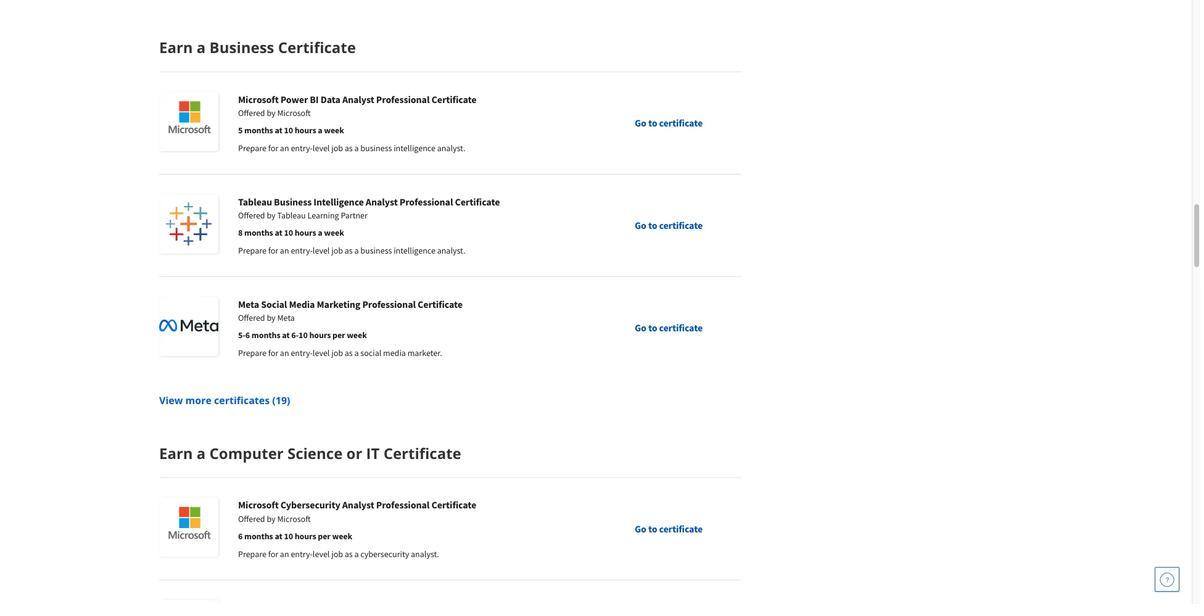 Task type: describe. For each thing, give the bounding box(es) containing it.
marketing
[[317, 298, 361, 310]]

view more certificates (19) link
[[159, 393, 290, 407]]

prepare for an entry-level job as a social media marketer.
[[238, 347, 442, 359]]

it
[[366, 443, 380, 463]]

certificate for microsoft cybersecurity analyst professional certificate
[[659, 523, 703, 535]]

job for bi
[[332, 143, 343, 154]]

business inside tableau business intelligence analyst  professional certificate offered by tableau learning partner 8 months at 10 hours a week
[[274, 196, 312, 208]]

prepare for microsoft power bi data analyst professional certificate
[[238, 143, 267, 154]]

offered inside meta social media marketing professional certificate offered by meta 5-6 months at 6-10 hours per week
[[238, 312, 265, 323]]

microsoft cybersecurity analyst professional certificate offered by microsoft 6 months at 10 hours per week
[[238, 499, 477, 542]]

microsoft left the cybersecurity
[[238, 499, 279, 511]]

cybersecurity
[[361, 548, 409, 559]]

months inside microsoft cybersecurity analyst professional certificate offered by microsoft 6 months at 10 hours per week
[[244, 530, 273, 542]]

entry- for cybersecurity
[[291, 548, 313, 559]]

5-
[[238, 330, 246, 341]]

6 inside microsoft cybersecurity analyst professional certificate offered by microsoft 6 months at 10 hours per week
[[238, 530, 243, 542]]

intelligence for analyst
[[394, 143, 436, 154]]

per inside meta social media marketing professional certificate offered by meta 5-6 months at 6-10 hours per week
[[333, 330, 345, 341]]

analyst inside tableau business intelligence analyst  professional certificate offered by tableau learning partner 8 months at 10 hours a week
[[366, 196, 398, 208]]

for for social
[[268, 347, 278, 359]]

to for microsoft cybersecurity analyst professional certificate
[[649, 523, 658, 535]]

months inside microsoft power bi data analyst professional certificate offered by microsoft 5 months at 10 hours a week
[[244, 125, 273, 136]]

by inside microsoft cybersecurity analyst professional certificate offered by microsoft 6 months at 10 hours per week
[[267, 513, 276, 524]]

business for professional
[[361, 245, 392, 256]]

an for business
[[280, 245, 289, 256]]

analyst. for professional
[[437, 143, 466, 154]]

at inside meta social media marketing professional certificate offered by meta 5-6 months at 6-10 hours per week
[[282, 330, 290, 341]]

to for tableau business intelligence analyst  professional certificate
[[649, 219, 658, 232]]

meta social media marketing professional certificate offered by meta 5-6 months at 6-10 hours per week
[[238, 298, 463, 341]]

8
[[238, 227, 243, 238]]

professional inside microsoft cybersecurity analyst professional certificate offered by microsoft 6 months at 10 hours per week
[[376, 499, 430, 511]]

intelligence
[[314, 196, 364, 208]]

as for marketing
[[345, 347, 353, 359]]

social
[[261, 298, 287, 310]]

level for intelligence
[[313, 245, 330, 256]]

certificate inside tableau business intelligence analyst  professional certificate offered by tableau learning partner 8 months at 10 hours a week
[[455, 196, 500, 208]]

prepare for meta social media marketing professional certificate
[[238, 347, 267, 359]]

for for power
[[268, 143, 278, 154]]

professional inside microsoft power bi data analyst professional certificate offered by microsoft 5 months at 10 hours a week
[[376, 93, 430, 106]]

hours inside tableau business intelligence analyst  professional certificate offered by tableau learning partner 8 months at 10 hours a week
[[295, 227, 316, 238]]

at inside microsoft cybersecurity analyst professional certificate offered by microsoft 6 months at 10 hours per week
[[275, 530, 283, 542]]

an for social
[[280, 347, 289, 359]]

certificate inside meta social media marketing professional certificate offered by meta 5-6 months at 6-10 hours per week
[[418, 298, 463, 310]]

earn for earn a computer science or it certificate
[[159, 443, 193, 463]]

certificates
[[214, 393, 270, 407]]

go to certificate for tableau business intelligence analyst  professional certificate
[[635, 219, 703, 232]]

at inside tableau business intelligence analyst  professional certificate offered by tableau learning partner 8 months at 10 hours a week
[[275, 227, 283, 238]]

go to certificate for microsoft power bi data analyst professional certificate
[[635, 117, 703, 129]]

week inside tableau business intelligence analyst  professional certificate offered by tableau learning partner 8 months at 10 hours a week
[[324, 227, 344, 238]]

entry- for social
[[291, 347, 313, 359]]

meta image
[[159, 297, 218, 356]]

media
[[289, 298, 315, 310]]

for for cybersecurity
[[268, 548, 278, 559]]

business for analyst
[[361, 143, 392, 154]]

entry- for power
[[291, 143, 313, 154]]

data
[[321, 93, 341, 106]]

10 inside microsoft power bi data analyst professional certificate offered by microsoft 5 months at 10 hours a week
[[284, 125, 293, 136]]

microsoft down the cybersecurity
[[277, 513, 311, 524]]

6 inside meta social media marketing professional certificate offered by meta 5-6 months at 6-10 hours per week
[[246, 330, 250, 341]]

10 inside meta social media marketing professional certificate offered by meta 5-6 months at 6-10 hours per week
[[299, 330, 308, 341]]

tableau business intelligence analyst  professional certificate offered by tableau learning partner 8 months at 10 hours a week
[[238, 196, 500, 238]]

(19)
[[272, 393, 290, 407]]

a inside tableau business intelligence analyst  professional certificate offered by tableau learning partner 8 months at 10 hours a week
[[318, 227, 323, 238]]

microsoft power bi data analyst professional certificate offered by microsoft 5 months at 10 hours a week
[[238, 93, 477, 136]]

job for media
[[332, 347, 343, 359]]

prepare for an entry-level job as a business intelligence analyst. for data
[[238, 143, 466, 154]]

offered inside microsoft cybersecurity analyst professional certificate offered by microsoft 6 months at 10 hours per week
[[238, 513, 265, 524]]

more
[[186, 393, 212, 407]]

analyst inside microsoft power bi data analyst professional certificate offered by microsoft 5 months at 10 hours a week
[[342, 93, 374, 106]]

learning
[[308, 210, 339, 221]]

as for data
[[345, 143, 353, 154]]

go for microsoft power bi data analyst professional certificate
[[635, 117, 647, 129]]

level for bi
[[313, 143, 330, 154]]

1 vertical spatial tableau
[[277, 210, 306, 221]]

microsoft image for business
[[159, 92, 218, 151]]

per inside microsoft cybersecurity analyst professional certificate offered by microsoft 6 months at 10 hours per week
[[318, 530, 331, 542]]

hours inside microsoft power bi data analyst professional certificate offered by microsoft 5 months at 10 hours a week
[[295, 125, 316, 136]]

a inside microsoft power bi data analyst professional certificate offered by microsoft 5 months at 10 hours a week
[[318, 125, 323, 136]]

view
[[159, 393, 183, 407]]

week inside meta social media marketing professional certificate offered by meta 5-6 months at 6-10 hours per week
[[347, 330, 367, 341]]

earn for earn a business certificate
[[159, 37, 193, 57]]

go for meta social media marketing professional certificate
[[635, 322, 647, 334]]

hours inside meta social media marketing professional certificate offered by meta 5-6 months at 6-10 hours per week
[[309, 330, 331, 341]]



Task type: locate. For each thing, give the bounding box(es) containing it.
analyst right data
[[342, 93, 374, 106]]

prepare for an entry-level job as a cybersecurity analyst.
[[238, 548, 439, 559]]

entry- down power
[[291, 143, 313, 154]]

10 inside microsoft cybersecurity analyst professional certificate offered by microsoft 6 months at 10 hours per week
[[284, 530, 293, 542]]

4 offered from the top
[[238, 513, 265, 524]]

by
[[267, 107, 276, 119], [267, 210, 276, 221], [267, 312, 276, 323], [267, 513, 276, 524]]

1 by from the top
[[267, 107, 276, 119]]

3 go from the top
[[635, 322, 647, 334]]

prepare for an entry-level job as a business intelligence analyst. down partner on the top of the page
[[238, 245, 466, 256]]

3 by from the top
[[267, 312, 276, 323]]

analyst. for certificate
[[437, 245, 466, 256]]

10 down power
[[284, 125, 293, 136]]

an down power
[[280, 143, 289, 154]]

at
[[275, 125, 283, 136], [275, 227, 283, 238], [282, 330, 290, 341], [275, 530, 283, 542]]

4 job from the top
[[332, 548, 343, 559]]

prepare
[[238, 143, 267, 154], [238, 245, 267, 256], [238, 347, 267, 359], [238, 548, 267, 559]]

help center image
[[1160, 572, 1175, 587]]

an for power
[[280, 143, 289, 154]]

job down microsoft power bi data analyst professional certificate offered by microsoft 5 months at 10 hours a week
[[332, 143, 343, 154]]

level down the bi
[[313, 143, 330, 154]]

2 entry- from the top
[[291, 245, 313, 256]]

1 prepare for an entry-level job as a business intelligence analyst. from the top
[[238, 143, 466, 154]]

1 vertical spatial business
[[361, 245, 392, 256]]

10 right 8
[[284, 227, 293, 238]]

10 down 'media'
[[299, 330, 308, 341]]

certificate inside microsoft power bi data analyst professional certificate offered by microsoft 5 months at 10 hours a week
[[432, 93, 477, 106]]

certificate inside microsoft cybersecurity analyst professional certificate offered by microsoft 6 months at 10 hours per week
[[432, 499, 477, 511]]

intelligence
[[394, 143, 436, 154], [394, 245, 436, 256]]

1 certificate from the top
[[659, 117, 703, 129]]

6-
[[291, 330, 299, 341]]

an
[[280, 143, 289, 154], [280, 245, 289, 256], [280, 347, 289, 359], [280, 548, 289, 559]]

at down power
[[275, 125, 283, 136]]

level down meta social media marketing professional certificate offered by meta 5-6 months at 6-10 hours per week
[[313, 347, 330, 359]]

professional inside meta social media marketing professional certificate offered by meta 5-6 months at 6-10 hours per week
[[363, 298, 416, 310]]

2 go from the top
[[635, 219, 647, 232]]

2 business from the top
[[361, 245, 392, 256]]

3 go to certificate from the top
[[635, 322, 703, 334]]

entry- for business
[[291, 245, 313, 256]]

by inside tableau business intelligence analyst  professional certificate offered by tableau learning partner 8 months at 10 hours a week
[[267, 210, 276, 221]]

1 intelligence from the top
[[394, 143, 436, 154]]

science
[[288, 443, 343, 463]]

10 down the cybersecurity
[[284, 530, 293, 542]]

4 by from the top
[[267, 513, 276, 524]]

go
[[635, 117, 647, 129], [635, 219, 647, 232], [635, 322, 647, 334], [635, 523, 647, 535]]

per up prepare for an entry-level job as a cybersecurity analyst.
[[318, 530, 331, 542]]

level for analyst
[[313, 548, 330, 559]]

certificate for meta social media marketing professional certificate
[[659, 322, 703, 334]]

cybersecurity
[[281, 499, 341, 511]]

as left the social
[[345, 347, 353, 359]]

meta
[[238, 298, 259, 310], [277, 312, 295, 323]]

2 prepare for an entry-level job as a business intelligence analyst. from the top
[[238, 245, 466, 256]]

hours right 6-
[[309, 330, 331, 341]]

at right 8
[[275, 227, 283, 238]]

microsoft up 5
[[238, 93, 279, 106]]

analyst.
[[437, 143, 466, 154], [437, 245, 466, 256], [411, 548, 439, 559]]

go for microsoft cybersecurity analyst professional certificate
[[635, 523, 647, 535]]

2 vertical spatial analyst
[[342, 499, 374, 511]]

level down the learning
[[313, 245, 330, 256]]

prepare for an entry-level job as a business intelligence analyst. down microsoft power bi data analyst professional certificate offered by microsoft 5 months at 10 hours a week
[[238, 143, 466, 154]]

job for analyst
[[332, 548, 343, 559]]

for
[[268, 143, 278, 154], [268, 245, 278, 256], [268, 347, 278, 359], [268, 548, 278, 559]]

professional inside tableau business intelligence analyst  professional certificate offered by tableau learning partner 8 months at 10 hours a week
[[400, 196, 453, 208]]

at inside microsoft power bi data analyst professional certificate offered by microsoft 5 months at 10 hours a week
[[275, 125, 283, 136]]

1 vertical spatial per
[[318, 530, 331, 542]]

certificate for tableau business intelligence analyst  professional certificate
[[659, 219, 703, 232]]

1 as from the top
[[345, 143, 353, 154]]

tableau up 8
[[238, 196, 272, 208]]

an for cybersecurity
[[280, 548, 289, 559]]

4 entry- from the top
[[291, 548, 313, 559]]

0 vertical spatial business
[[210, 37, 274, 57]]

4 go from the top
[[635, 523, 647, 535]]

entry- down the learning
[[291, 245, 313, 256]]

analyst
[[342, 93, 374, 106], [366, 196, 398, 208], [342, 499, 374, 511]]

hours down the learning
[[295, 227, 316, 238]]

prepare for microsoft cybersecurity analyst professional certificate
[[238, 548, 267, 559]]

job down the learning
[[332, 245, 343, 256]]

level
[[313, 143, 330, 154], [313, 245, 330, 256], [313, 347, 330, 359], [313, 548, 330, 559]]

4 as from the top
[[345, 548, 353, 559]]

hours
[[295, 125, 316, 136], [295, 227, 316, 238], [309, 330, 331, 341], [295, 530, 316, 542]]

0 vertical spatial tableau
[[238, 196, 272, 208]]

at left 6-
[[282, 330, 290, 341]]

0 vertical spatial earn
[[159, 37, 193, 57]]

10 inside tableau business intelligence analyst  professional certificate offered by tableau learning partner 8 months at 10 hours a week
[[284, 227, 293, 238]]

1 vertical spatial analyst.
[[437, 245, 466, 256]]

1 prepare from the top
[[238, 143, 267, 154]]

0 vertical spatial intelligence
[[394, 143, 436, 154]]

microsoft
[[238, 93, 279, 106], [277, 107, 311, 119], [238, 499, 279, 511], [277, 513, 311, 524]]

0 vertical spatial 6
[[246, 330, 250, 341]]

hours inside microsoft cybersecurity analyst professional certificate offered by microsoft 6 months at 10 hours per week
[[295, 530, 316, 542]]

partner
[[341, 210, 368, 221]]

for for business
[[268, 245, 278, 256]]

1 microsoft image from the top
[[159, 92, 218, 151]]

3 an from the top
[[280, 347, 289, 359]]

1 horizontal spatial tableau
[[277, 210, 306, 221]]

per up prepare for an entry-level job as a social media marketer.
[[333, 330, 345, 341]]

level for media
[[313, 347, 330, 359]]

1 horizontal spatial per
[[333, 330, 345, 341]]

certificate
[[278, 37, 356, 57], [432, 93, 477, 106], [455, 196, 500, 208], [418, 298, 463, 310], [384, 443, 462, 463], [432, 499, 477, 511]]

computer
[[210, 443, 284, 463]]

offered inside tableau business intelligence analyst  professional certificate offered by tableau learning partner 8 months at 10 hours a week
[[238, 210, 265, 221]]

offered
[[238, 107, 265, 119], [238, 210, 265, 221], [238, 312, 265, 323], [238, 513, 265, 524]]

4 prepare from the top
[[238, 548, 267, 559]]

business down tableau business intelligence analyst  professional certificate offered by tableau learning partner 8 months at 10 hours a week
[[361, 245, 392, 256]]

a
[[197, 37, 206, 57], [318, 125, 323, 136], [355, 143, 359, 154], [318, 227, 323, 238], [355, 245, 359, 256], [355, 347, 359, 359], [197, 443, 206, 463], [355, 548, 359, 559]]

tableau learning partner image
[[159, 194, 218, 254]]

tableau
[[238, 196, 272, 208], [277, 210, 306, 221]]

2 microsoft image from the top
[[159, 498, 218, 557]]

2 as from the top
[[345, 245, 353, 256]]

as for analyst
[[345, 245, 353, 256]]

1 vertical spatial meta
[[277, 312, 295, 323]]

marketer.
[[408, 347, 442, 359]]

3 prepare from the top
[[238, 347, 267, 359]]

business
[[361, 143, 392, 154], [361, 245, 392, 256]]

4 level from the top
[[313, 548, 330, 559]]

week inside microsoft cybersecurity analyst professional certificate offered by microsoft 6 months at 10 hours per week
[[332, 530, 352, 542]]

tableau left the learning
[[277, 210, 306, 221]]

4 to from the top
[[649, 523, 658, 535]]

3 level from the top
[[313, 347, 330, 359]]

at down the cybersecurity
[[275, 530, 283, 542]]

week up prepare for an entry-level job as a cybersecurity analyst.
[[332, 530, 352, 542]]

1 go from the top
[[635, 117, 647, 129]]

professional
[[376, 93, 430, 106], [400, 196, 453, 208], [363, 298, 416, 310], [376, 499, 430, 511]]

job for intelligence
[[332, 245, 343, 256]]

an down the cybersecurity
[[280, 548, 289, 559]]

prepare for an entry-level job as a business intelligence analyst.
[[238, 143, 466, 154], [238, 245, 466, 256]]

1 offered from the top
[[238, 107, 265, 119]]

as for professional
[[345, 548, 353, 559]]

go to certificate for meta social media marketing professional certificate
[[635, 322, 703, 334]]

analyst inside microsoft cybersecurity analyst professional certificate offered by microsoft 6 months at 10 hours per week
[[342, 499, 374, 511]]

business down microsoft power bi data analyst professional certificate offered by microsoft 5 months at 10 hours a week
[[361, 143, 392, 154]]

per
[[333, 330, 345, 341], [318, 530, 331, 542]]

2 to from the top
[[649, 219, 658, 232]]

1 vertical spatial 6
[[238, 530, 243, 542]]

week
[[324, 125, 344, 136], [324, 227, 344, 238], [347, 330, 367, 341], [332, 530, 352, 542]]

3 offered from the top
[[238, 312, 265, 323]]

go for tableau business intelligence analyst  professional certificate
[[635, 219, 647, 232]]

3 job from the top
[[332, 347, 343, 359]]

earn a computer science or it certificate
[[159, 443, 462, 463]]

analyst up partner on the top of the page
[[366, 196, 398, 208]]

entry- down 6-
[[291, 347, 313, 359]]

power
[[281, 93, 308, 106]]

prepare for tableau business intelligence analyst  professional certificate
[[238, 245, 267, 256]]

2 job from the top
[[332, 245, 343, 256]]

microsoft image for computer
[[159, 498, 218, 557]]

months inside tableau business intelligence analyst  professional certificate offered by tableau learning partner 8 months at 10 hours a week
[[244, 227, 273, 238]]

1 vertical spatial prepare for an entry-level job as a business intelligence analyst.
[[238, 245, 466, 256]]

week down the learning
[[324, 227, 344, 238]]

2 an from the top
[[280, 245, 289, 256]]

0 vertical spatial analyst
[[342, 93, 374, 106]]

2 vertical spatial analyst.
[[411, 548, 439, 559]]

1 an from the top
[[280, 143, 289, 154]]

by inside microsoft power bi data analyst professional certificate offered by microsoft 5 months at 10 hours a week
[[267, 107, 276, 119]]

social
[[361, 347, 382, 359]]

1 vertical spatial earn
[[159, 443, 193, 463]]

an up (19)
[[280, 347, 289, 359]]

4 an from the top
[[280, 548, 289, 559]]

offered inside microsoft power bi data analyst professional certificate offered by microsoft 5 months at 10 hours a week
[[238, 107, 265, 119]]

prepare for an entry-level job as a business intelligence analyst. for analyst
[[238, 245, 466, 256]]

1 vertical spatial intelligence
[[394, 245, 436, 256]]

meta left the social
[[238, 298, 259, 310]]

as down partner on the top of the page
[[345, 245, 353, 256]]

months
[[244, 125, 273, 136], [244, 227, 273, 238], [252, 330, 281, 341], [244, 530, 273, 542]]

0 vertical spatial meta
[[238, 298, 259, 310]]

1 go to certificate from the top
[[635, 117, 703, 129]]

2 level from the top
[[313, 245, 330, 256]]

1 to from the top
[[649, 117, 658, 129]]

microsoft down power
[[277, 107, 311, 119]]

2 intelligence from the top
[[394, 245, 436, 256]]

1 horizontal spatial 6
[[246, 330, 250, 341]]

4 certificate from the top
[[659, 523, 703, 535]]

4 go to certificate from the top
[[635, 523, 703, 535]]

1 vertical spatial microsoft image
[[159, 498, 218, 557]]

1 level from the top
[[313, 143, 330, 154]]

by inside meta social media marketing professional certificate offered by meta 5-6 months at 6-10 hours per week
[[267, 312, 276, 323]]

intelligence for professional
[[394, 245, 436, 256]]

as down microsoft cybersecurity analyst professional certificate offered by microsoft 6 months at 10 hours per week
[[345, 548, 353, 559]]

5
[[238, 125, 243, 136]]

2 go to certificate from the top
[[635, 219, 703, 232]]

3 entry- from the top
[[291, 347, 313, 359]]

view more certificates (19)
[[159, 393, 290, 407]]

job
[[332, 143, 343, 154], [332, 245, 343, 256], [332, 347, 343, 359], [332, 548, 343, 559]]

0 horizontal spatial per
[[318, 530, 331, 542]]

0 vertical spatial per
[[333, 330, 345, 341]]

week inside microsoft power bi data analyst professional certificate offered by microsoft 5 months at 10 hours a week
[[324, 125, 344, 136]]

week down data
[[324, 125, 344, 136]]

1 earn from the top
[[159, 37, 193, 57]]

0 vertical spatial microsoft image
[[159, 92, 218, 151]]

1 entry- from the top
[[291, 143, 313, 154]]

months inside meta social media marketing professional certificate offered by meta 5-6 months at 6-10 hours per week
[[252, 330, 281, 341]]

0 vertical spatial prepare for an entry-level job as a business intelligence analyst.
[[238, 143, 466, 154]]

as
[[345, 143, 353, 154], [345, 245, 353, 256], [345, 347, 353, 359], [345, 548, 353, 559]]

6
[[246, 330, 250, 341], [238, 530, 243, 542]]

1 for from the top
[[268, 143, 278, 154]]

1 business from the top
[[361, 143, 392, 154]]

hours down the cybersecurity
[[295, 530, 316, 542]]

3 certificate from the top
[[659, 322, 703, 334]]

aws cloud technology consultant professional certificate offered by amazon web services. duration 6 months at 4 hours per week. prepare for an entry-level job as a technology consultant.. programdeadline. go to certificate image
[[159, 600, 218, 604]]

2 for from the top
[[268, 245, 278, 256]]

2 offered from the top
[[238, 210, 265, 221]]

2 prepare from the top
[[238, 245, 267, 256]]

business
[[210, 37, 274, 57], [274, 196, 312, 208]]

earn a business certificate
[[159, 37, 356, 57]]

2 earn from the top
[[159, 443, 193, 463]]

to for meta social media marketing professional certificate
[[649, 322, 658, 334]]

an up the social
[[280, 245, 289, 256]]

entry-
[[291, 143, 313, 154], [291, 245, 313, 256], [291, 347, 313, 359], [291, 548, 313, 559]]

job left the social
[[332, 347, 343, 359]]

2 certificate from the top
[[659, 219, 703, 232]]

3 to from the top
[[649, 322, 658, 334]]

meta down the social
[[277, 312, 295, 323]]

0 vertical spatial analyst.
[[437, 143, 466, 154]]

earn
[[159, 37, 193, 57], [159, 443, 193, 463]]

analyst right the cybersecurity
[[342, 499, 374, 511]]

1 vertical spatial analyst
[[366, 196, 398, 208]]

go to certificate
[[635, 117, 703, 129], [635, 219, 703, 232], [635, 322, 703, 334], [635, 523, 703, 535]]

bi
[[310, 93, 319, 106]]

2 by from the top
[[267, 210, 276, 221]]

0 vertical spatial business
[[361, 143, 392, 154]]

media
[[383, 347, 406, 359]]

10
[[284, 125, 293, 136], [284, 227, 293, 238], [299, 330, 308, 341], [284, 530, 293, 542]]

entry- down the cybersecurity
[[291, 548, 313, 559]]

1 vertical spatial business
[[274, 196, 312, 208]]

to for microsoft power bi data analyst professional certificate
[[649, 117, 658, 129]]

or
[[347, 443, 363, 463]]

week up the social
[[347, 330, 367, 341]]

0 horizontal spatial meta
[[238, 298, 259, 310]]

3 as from the top
[[345, 347, 353, 359]]

to
[[649, 117, 658, 129], [649, 219, 658, 232], [649, 322, 658, 334], [649, 523, 658, 535]]

certificate
[[659, 117, 703, 129], [659, 219, 703, 232], [659, 322, 703, 334], [659, 523, 703, 535]]

0 horizontal spatial 6
[[238, 530, 243, 542]]

microsoft image
[[159, 92, 218, 151], [159, 498, 218, 557]]

3 for from the top
[[268, 347, 278, 359]]

0 horizontal spatial tableau
[[238, 196, 272, 208]]

4 for from the top
[[268, 548, 278, 559]]

1 job from the top
[[332, 143, 343, 154]]

1 horizontal spatial meta
[[277, 312, 295, 323]]

as down microsoft power bi data analyst professional certificate offered by microsoft 5 months at 10 hours a week
[[345, 143, 353, 154]]

certificate for microsoft power bi data analyst professional certificate
[[659, 117, 703, 129]]

job down microsoft cybersecurity analyst professional certificate offered by microsoft 6 months at 10 hours per week
[[332, 548, 343, 559]]

hours down the bi
[[295, 125, 316, 136]]

go to certificate for microsoft cybersecurity analyst professional certificate
[[635, 523, 703, 535]]

level down microsoft cybersecurity analyst professional certificate offered by microsoft 6 months at 10 hours per week
[[313, 548, 330, 559]]



Task type: vqa. For each thing, say whether or not it's contained in the screenshot.
entrepreneurship
no



